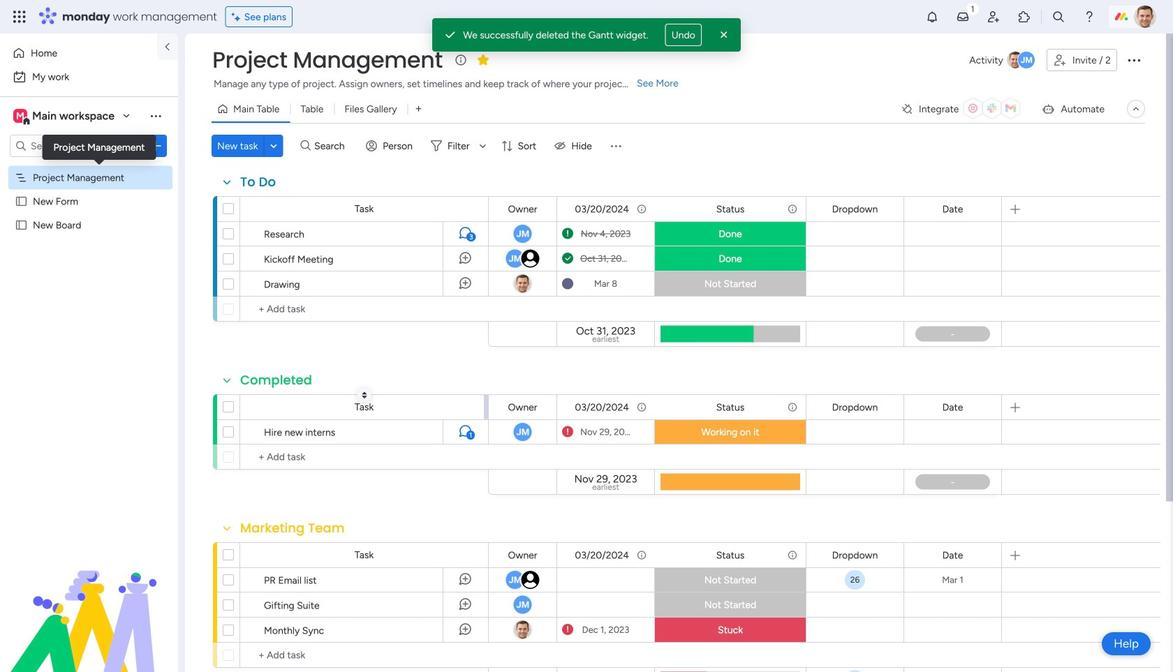 Task type: describe. For each thing, give the bounding box(es) containing it.
sort asc image
[[362, 391, 367, 399]]

help image
[[1083, 10, 1096, 24]]

v2 overdue deadline image
[[562, 227, 573, 241]]

add view image
[[416, 104, 422, 114]]

show board description image
[[452, 53, 469, 67]]

1 vertical spatial option
[[8, 66, 170, 88]]

1 v2 overdue deadline image from the top
[[562, 426, 573, 439]]

2 v2 overdue deadline image from the top
[[562, 624, 573, 637]]

monday marketplace image
[[1018, 10, 1032, 24]]

close image
[[717, 28, 731, 42]]

sort desc image
[[362, 391, 367, 399]]

Search field
[[311, 136, 353, 156]]

Search in workspace field
[[29, 138, 117, 154]]

public board image
[[15, 195, 28, 208]]

lottie animation element
[[0, 531, 178, 673]]

0 vertical spatial column information image
[[636, 204, 647, 215]]

0 vertical spatial option
[[8, 42, 149, 64]]

update feed image
[[956, 10, 970, 24]]

see plans image
[[232, 9, 244, 25]]

terry turtle image
[[1134, 6, 1157, 28]]



Task type: vqa. For each thing, say whether or not it's contained in the screenshot.
2 "element"
no



Task type: locate. For each thing, give the bounding box(es) containing it.
arrow down image
[[475, 138, 491, 154]]

notifications image
[[925, 10, 939, 24]]

0 vertical spatial column information image
[[787, 204, 798, 215]]

+ Add task text field
[[247, 301, 482, 318], [247, 449, 482, 466]]

v2 overdue deadline image
[[562, 426, 573, 439], [562, 624, 573, 637]]

1 horizontal spatial options image
[[1126, 52, 1143, 68]]

1 vertical spatial column information image
[[636, 402, 647, 413]]

1 image
[[967, 1, 979, 16]]

1 vertical spatial + add task text field
[[247, 449, 482, 466]]

select product image
[[13, 10, 27, 24]]

lottie animation image
[[0, 531, 178, 673]]

v2 done deadline image
[[562, 252, 573, 265]]

1 + add task text field from the top
[[247, 301, 482, 318]]

list box
[[0, 163, 178, 426]]

options image down terry turtle icon
[[1126, 52, 1143, 68]]

2 + add task text field from the top
[[247, 449, 482, 466]]

column information image
[[787, 204, 798, 215], [636, 402, 647, 413], [636, 550, 647, 561]]

public board image
[[15, 219, 28, 232]]

invite members image
[[987, 10, 1001, 24]]

1 vertical spatial v2 overdue deadline image
[[562, 624, 573, 637]]

workspace options image
[[149, 109, 163, 123]]

collapse board header image
[[1131, 103, 1142, 115]]

0 horizontal spatial options image
[[149, 139, 163, 153]]

1 vertical spatial column information image
[[787, 402, 798, 413]]

0 vertical spatial + add task text field
[[247, 301, 482, 318]]

workspace image
[[13, 108, 27, 124]]

None field
[[209, 45, 446, 75], [237, 173, 279, 191], [505, 201, 541, 217], [572, 201, 633, 217], [713, 201, 748, 217], [829, 201, 882, 217], [939, 201, 967, 217], [237, 372, 316, 390], [505, 400, 541, 415], [572, 400, 633, 415], [713, 400, 748, 415], [829, 400, 882, 415], [939, 400, 967, 415], [237, 520, 348, 538], [505, 548, 541, 563], [572, 548, 633, 563], [713, 548, 748, 563], [829, 548, 882, 563], [939, 548, 967, 563], [209, 45, 446, 75], [237, 173, 279, 191], [505, 201, 541, 217], [572, 201, 633, 217], [713, 201, 748, 217], [829, 201, 882, 217], [939, 201, 967, 217], [237, 372, 316, 390], [505, 400, 541, 415], [572, 400, 633, 415], [713, 400, 748, 415], [829, 400, 882, 415], [939, 400, 967, 415], [237, 520, 348, 538], [505, 548, 541, 563], [572, 548, 633, 563], [713, 548, 748, 563], [829, 548, 882, 563], [939, 548, 967, 563]]

column information image
[[636, 204, 647, 215], [787, 402, 798, 413], [787, 550, 798, 561]]

angle down image
[[270, 141, 277, 151]]

menu image
[[609, 139, 623, 153]]

alert
[[432, 18, 741, 52]]

v2 search image
[[301, 138, 311, 154]]

2 vertical spatial option
[[0, 165, 178, 168]]

options image
[[1126, 52, 1143, 68], [149, 139, 163, 153]]

remove from favorites image
[[476, 53, 490, 67]]

options image down workspace options icon
[[149, 139, 163, 153]]

workspace selection element
[[13, 108, 117, 126]]

1 vertical spatial options image
[[149, 139, 163, 153]]

0 vertical spatial options image
[[1126, 52, 1143, 68]]

search everything image
[[1052, 10, 1066, 24]]

option
[[8, 42, 149, 64], [8, 66, 170, 88], [0, 165, 178, 168]]

0 vertical spatial v2 overdue deadline image
[[562, 426, 573, 439]]

2 vertical spatial column information image
[[636, 550, 647, 561]]

+ Add task text field
[[247, 647, 482, 664]]

2 vertical spatial column information image
[[787, 550, 798, 561]]



